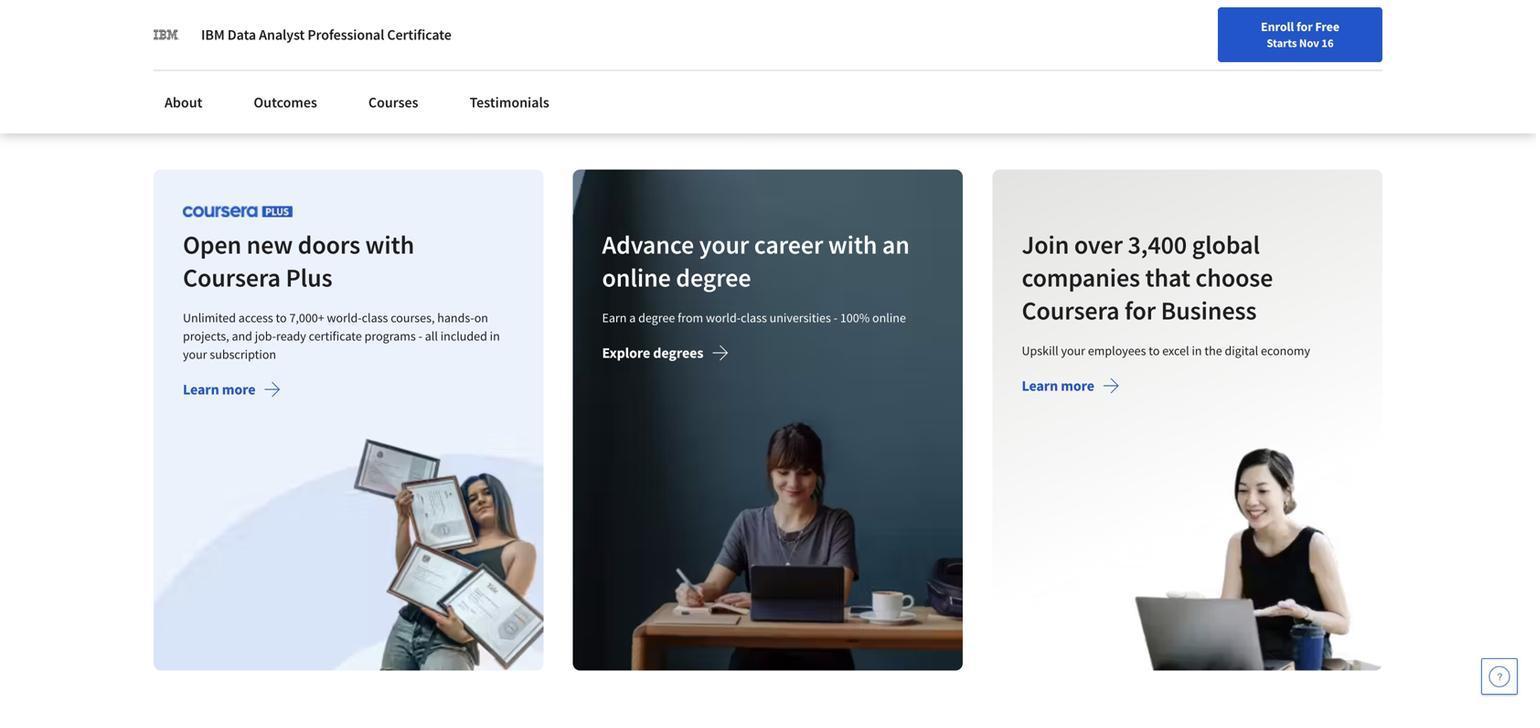Task type: locate. For each thing, give the bounding box(es) containing it.
employees
[[1088, 342, 1146, 359]]

0 horizontal spatial coursera
[[183, 261, 281, 293]]

business
[[1161, 294, 1257, 326]]

for down that
[[1124, 294, 1156, 326]]

with left an
[[828, 229, 877, 261]]

your right upskill
[[1061, 342, 1085, 359]]

article inside article link
[[475, 97, 510, 114]]

- left "100%"
[[834, 309, 838, 326]]

in inside the unlimited access to 7,000+ world-class courses, hands-on projects, and job-ready certificate programs - all included in your subscription
[[490, 328, 500, 344]]

and inside the unlimited access to 7,000+ world-class courses, hands-on projects, and job-ready certificate programs - all included in your subscription
[[232, 328, 252, 344]]

data right learn?
[[264, 16, 293, 34]]

plus
[[286, 261, 332, 293]]

your inside advance your career with an online degree
[[699, 229, 749, 261]]

1 vertical spatial coursera
[[1022, 294, 1119, 326]]

more
[[1061, 377, 1094, 395], [222, 380, 255, 399]]

1 horizontal spatial your
[[699, 229, 749, 261]]

learn?
[[222, 34, 263, 53]]

show notifications image
[[1289, 23, 1311, 45]]

7,000+
[[289, 309, 324, 326]]

programs
[[364, 328, 416, 344]]

learn more link down subscription
[[183, 380, 281, 403]]

with for doors
[[365, 229, 414, 261]]

0 horizontal spatial world-
[[327, 309, 362, 326]]

1 vertical spatial and
[[232, 328, 252, 344]]

examples,
[[1090, 34, 1153, 53]]

degree up from
[[676, 261, 751, 293]]

1 horizontal spatial online
[[872, 309, 906, 326]]

your inside the unlimited access to 7,000+ world-class courses, hands-on projects, and job-ready certificate programs - all included in your subscription
[[183, 346, 207, 362]]

online right "100%"
[[872, 309, 906, 326]]

1 horizontal spatial class
[[741, 309, 767, 326]]

0 horizontal spatial and
[[232, 328, 252, 344]]

with inside the open new doors with coursera plus
[[365, 229, 414, 261]]

companies
[[1022, 261, 1140, 293]]

your
[[699, 229, 749, 261], [1061, 342, 1085, 359], [183, 346, 207, 362]]

2 horizontal spatial your
[[1061, 342, 1085, 359]]

degrees
[[653, 344, 704, 362]]

coursera down "open"
[[183, 261, 281, 293]]

1 horizontal spatial degree
[[676, 261, 751, 293]]

choose
[[1195, 261, 1273, 293]]

earn a degree from world-class universities - 100% online
[[602, 309, 906, 326]]

advance
[[602, 229, 694, 261]]

0 horizontal spatial class
[[362, 309, 388, 326]]

world- inside the unlimited access to 7,000+ world-class courses, hands-on projects, and job-ready certificate programs - all included in your subscription
[[327, 309, 362, 326]]

0 vertical spatial to
[[276, 309, 287, 326]]

2 class from the left
[[741, 309, 767, 326]]

predictive
[[1138, 16, 1201, 34]]

to up ready
[[276, 309, 287, 326]]

0 horizontal spatial -
[[418, 328, 422, 344]]

100%
[[840, 309, 870, 326]]

1 horizontal spatial data
[[264, 16, 293, 34]]

class inside the unlimited access to 7,000+ world-class courses, hands-on projects, and job-ready certificate programs - all included in your subscription
[[362, 309, 388, 326]]

with
[[365, 229, 414, 261], [828, 229, 877, 261]]

on
[[474, 309, 488, 326]]

earn
[[602, 309, 627, 326]]

world- up certificate
[[327, 309, 362, 326]]

job-
[[255, 328, 276, 344]]

for up nov
[[1297, 18, 1313, 35]]

1 article from the left
[[168, 97, 203, 114]]

courses link
[[357, 82, 429, 123]]

nov
[[1299, 36, 1319, 50]]

your down projects,
[[183, 346, 207, 362]]

2 world- from the left
[[706, 309, 741, 326]]

0 horizontal spatial online
[[602, 261, 671, 293]]

1 horizontal spatial world-
[[706, 309, 741, 326]]

advance your career with an online degree
[[602, 229, 910, 293]]

open
[[183, 229, 242, 261]]

1 horizontal spatial for
[[1124, 294, 1156, 326]]

world- right from
[[706, 309, 741, 326]]

your for upskill
[[1061, 342, 1085, 359]]

learn down projects,
[[183, 380, 219, 399]]

analysis:
[[295, 16, 350, 34]]

with right doors
[[365, 229, 414, 261]]

or
[[216, 16, 229, 34]]

in left the
[[1192, 342, 1202, 359]]

learn more
[[1022, 377, 1094, 395], [183, 380, 255, 399]]

learn down upskill
[[1022, 377, 1058, 395]]

and
[[1156, 34, 1180, 53], [232, 328, 252, 344]]

1 horizontal spatial to
[[1149, 342, 1160, 359]]

0 horizontal spatial for
[[243, 16, 261, 34]]

learn more link
[[1022, 377, 1120, 399], [183, 380, 281, 403]]

class up programs
[[362, 309, 388, 326]]

coursera down companies
[[1022, 294, 1119, 326]]

0 vertical spatial coursera
[[183, 261, 281, 293]]

access
[[238, 309, 273, 326]]

and left more
[[1156, 34, 1180, 53]]

1 horizontal spatial article
[[475, 97, 510, 114]]

unlimited
[[183, 309, 236, 326]]

in right included
[[490, 328, 500, 344]]

1 with from the left
[[365, 229, 414, 261]]

with for career
[[828, 229, 877, 261]]

1 horizontal spatial with
[[828, 229, 877, 261]]

for
[[243, 16, 261, 34], [1297, 18, 1313, 35], [1124, 294, 1156, 326]]

1 horizontal spatial and
[[1156, 34, 1180, 53]]

python
[[168, 16, 213, 34]]

more down employees
[[1061, 377, 1094, 395]]

data
[[264, 16, 293, 34], [227, 26, 256, 44]]

included
[[440, 328, 487, 344]]

learn more for left learn more link
[[183, 380, 255, 399]]

ibm
[[201, 26, 225, 44]]

article
[[168, 97, 203, 114], [475, 97, 510, 114]]

- left the all
[[418, 328, 422, 344]]

a
[[629, 309, 636, 326]]

0 horizontal spatial your
[[183, 346, 207, 362]]

1 horizontal spatial learn
[[1022, 377, 1058, 395]]

0 horizontal spatial learn more
[[183, 380, 255, 399]]

for inside 'enroll for free starts nov 16'
[[1297, 18, 1313, 35]]

0 horizontal spatial in
[[490, 328, 500, 344]]

help center image
[[1489, 666, 1511, 688]]

english
[[1185, 21, 1230, 39]]

what
[[1090, 16, 1122, 34]]

what is predictive analytics? benefits, examples, and more
[[1090, 16, 1324, 53]]

2 with from the left
[[828, 229, 877, 261]]

the
[[1204, 342, 1222, 359]]

degree
[[676, 261, 751, 293], [638, 309, 675, 326]]

1 vertical spatial to
[[1149, 342, 1160, 359]]

1 horizontal spatial learn more link
[[1022, 377, 1120, 399]]

1 horizontal spatial -
[[834, 309, 838, 326]]

2 horizontal spatial for
[[1297, 18, 1313, 35]]

1 class from the left
[[362, 309, 388, 326]]

learn more down subscription
[[183, 380, 255, 399]]

join
[[1022, 229, 1069, 261]]

1 world- from the left
[[327, 309, 362, 326]]

class left universities
[[741, 309, 767, 326]]

excel
[[1162, 342, 1189, 359]]

courses
[[368, 93, 418, 112]]

online down advance
[[602, 261, 671, 293]]

0 horizontal spatial more
[[222, 380, 255, 399]]

should
[[168, 34, 212, 53]]

1 vertical spatial -
[[418, 328, 422, 344]]

1 horizontal spatial coursera
[[1022, 294, 1119, 326]]

hands-
[[437, 309, 474, 326]]

about
[[165, 93, 202, 112]]

0 horizontal spatial article
[[168, 97, 203, 114]]

ibm image
[[154, 22, 179, 48]]

and up subscription
[[232, 328, 252, 344]]

0 horizontal spatial to
[[276, 309, 287, 326]]

with inside advance your career with an online degree
[[828, 229, 877, 261]]

for right r
[[243, 16, 261, 34]]

1 horizontal spatial more
[[1061, 377, 1094, 395]]

0 horizontal spatial learn
[[183, 380, 219, 399]]

0 vertical spatial and
[[1156, 34, 1180, 53]]

1 vertical spatial online
[[872, 309, 906, 326]]

data right the i
[[227, 26, 256, 44]]

testimonials
[[470, 93, 549, 112]]

projects,
[[183, 328, 229, 344]]

degree right 'a'
[[638, 309, 675, 326]]

learn more link down upskill
[[1022, 377, 1120, 399]]

- inside the unlimited access to 7,000+ world-class courses, hands-on projects, and job-ready certificate programs - all included in your subscription
[[418, 328, 422, 344]]

courses,
[[391, 309, 435, 326]]

0 vertical spatial online
[[602, 261, 671, 293]]

-
[[834, 309, 838, 326], [418, 328, 422, 344]]

ibm data analyst professional certificate
[[201, 26, 451, 44]]

for inside join over 3,400 global companies that choose coursera for business
[[1124, 294, 1156, 326]]

in
[[490, 328, 500, 344], [1192, 342, 1202, 359]]

online
[[602, 261, 671, 293], [872, 309, 906, 326]]

more down subscription
[[222, 380, 255, 399]]

learn more down upskill
[[1022, 377, 1094, 395]]

1 horizontal spatial learn more
[[1022, 377, 1094, 395]]

0 horizontal spatial with
[[365, 229, 414, 261]]

that
[[1145, 261, 1190, 293]]

0 vertical spatial degree
[[676, 261, 751, 293]]

starts
[[1267, 36, 1297, 50]]

to
[[276, 309, 287, 326], [1149, 342, 1160, 359]]

class
[[362, 309, 388, 326], [741, 309, 767, 326]]

learn
[[1022, 377, 1058, 395], [183, 380, 219, 399]]

to left "excel"
[[1149, 342, 1160, 359]]

english button
[[1152, 0, 1263, 59]]

new
[[247, 229, 293, 261]]

doors
[[298, 229, 360, 261]]

your left career
[[699, 229, 749, 261]]

1 vertical spatial degree
[[638, 309, 675, 326]]

world-
[[327, 309, 362, 326], [706, 309, 741, 326]]

2 article from the left
[[475, 97, 510, 114]]

None search field
[[261, 11, 700, 48]]

coursera
[[183, 261, 281, 293], [1022, 294, 1119, 326]]

coursera plus image
[[183, 205, 293, 217]]



Task type: describe. For each thing, give the bounding box(es) containing it.
coursera inside the open new doors with coursera plus
[[183, 261, 281, 293]]

world- for from
[[706, 309, 741, 326]]

testimonials link
[[459, 82, 560, 123]]

global
[[1192, 229, 1260, 261]]

over
[[1074, 229, 1123, 261]]

about link
[[154, 82, 213, 123]]

is
[[1125, 16, 1135, 34]]

what is predictive analytics? benefits, examples, and more link
[[1075, 0, 1368, 126]]

enroll for free starts nov 16
[[1261, 18, 1340, 50]]

an
[[882, 229, 910, 261]]

learn for left learn more link
[[183, 380, 219, 399]]

all
[[425, 328, 438, 344]]

your for advance
[[699, 229, 749, 261]]

analytics?
[[1203, 16, 1266, 34]]

outcomes
[[254, 93, 317, 112]]

which
[[353, 16, 391, 34]]

explore
[[602, 344, 650, 362]]

subscription
[[210, 346, 276, 362]]

degree inside advance your career with an online degree
[[676, 261, 751, 293]]

enroll
[[1261, 18, 1294, 35]]

and inside what is predictive analytics? benefits, examples, and more
[[1156, 34, 1180, 53]]

data inside python or r for data analysis: which should i learn?
[[264, 16, 293, 34]]

for inside python or r for data analysis: which should i learn?
[[243, 16, 261, 34]]

analyst
[[259, 26, 305, 44]]

to inside the unlimited access to 7,000+ world-class courses, hands-on projects, and job-ready certificate programs - all included in your subscription
[[276, 309, 287, 326]]

more for left learn more link
[[222, 380, 255, 399]]

world- for 7,000+
[[327, 309, 362, 326]]

open new doors with coursera plus
[[183, 229, 414, 293]]

r
[[232, 16, 241, 34]]

unlimited access to 7,000+ world-class courses, hands-on projects, and job-ready certificate programs - all included in your subscription
[[183, 309, 500, 362]]

explore degrees
[[602, 344, 704, 362]]

certificate
[[387, 26, 451, 44]]

0 horizontal spatial data
[[227, 26, 256, 44]]

0 horizontal spatial degree
[[638, 309, 675, 326]]

class for courses,
[[362, 309, 388, 326]]

career
[[754, 229, 823, 261]]

universities
[[770, 309, 831, 326]]

learn more for rightmost learn more link
[[1022, 377, 1094, 395]]

free
[[1315, 18, 1340, 35]]

digital
[[1225, 342, 1258, 359]]

more for rightmost learn more link
[[1061, 377, 1094, 395]]

ready
[[276, 328, 306, 344]]

professional
[[308, 26, 384, 44]]

more
[[1183, 34, 1214, 53]]

0 horizontal spatial learn more link
[[183, 380, 281, 403]]

coursera inside join over 3,400 global companies that choose coursera for business
[[1022, 294, 1119, 326]]

learn for rightmost learn more link
[[1022, 377, 1058, 395]]

certificate
[[309, 328, 362, 344]]

upskill your employees to excel in the digital economy
[[1022, 342, 1310, 359]]

i
[[215, 34, 219, 53]]

explore degrees link
[[602, 344, 729, 366]]

online inside advance your career with an online degree
[[602, 261, 671, 293]]

outcomes link
[[243, 82, 328, 123]]

3,400
[[1128, 229, 1187, 261]]

0 vertical spatial -
[[834, 309, 838, 326]]

benefits,
[[1269, 16, 1324, 34]]

python or r for data analysis: which should i learn?
[[168, 16, 391, 53]]

1 horizontal spatial in
[[1192, 342, 1202, 359]]

join over 3,400 global companies that choose coursera for business
[[1022, 229, 1273, 326]]

economy
[[1261, 342, 1310, 359]]

16
[[1322, 36, 1334, 50]]

upskill
[[1022, 342, 1058, 359]]

article link
[[461, 0, 753, 126]]

class for universities
[[741, 309, 767, 326]]

from
[[678, 309, 703, 326]]



Task type: vqa. For each thing, say whether or not it's contained in the screenshot.
Master of Science in Computer Science "Of"
no



